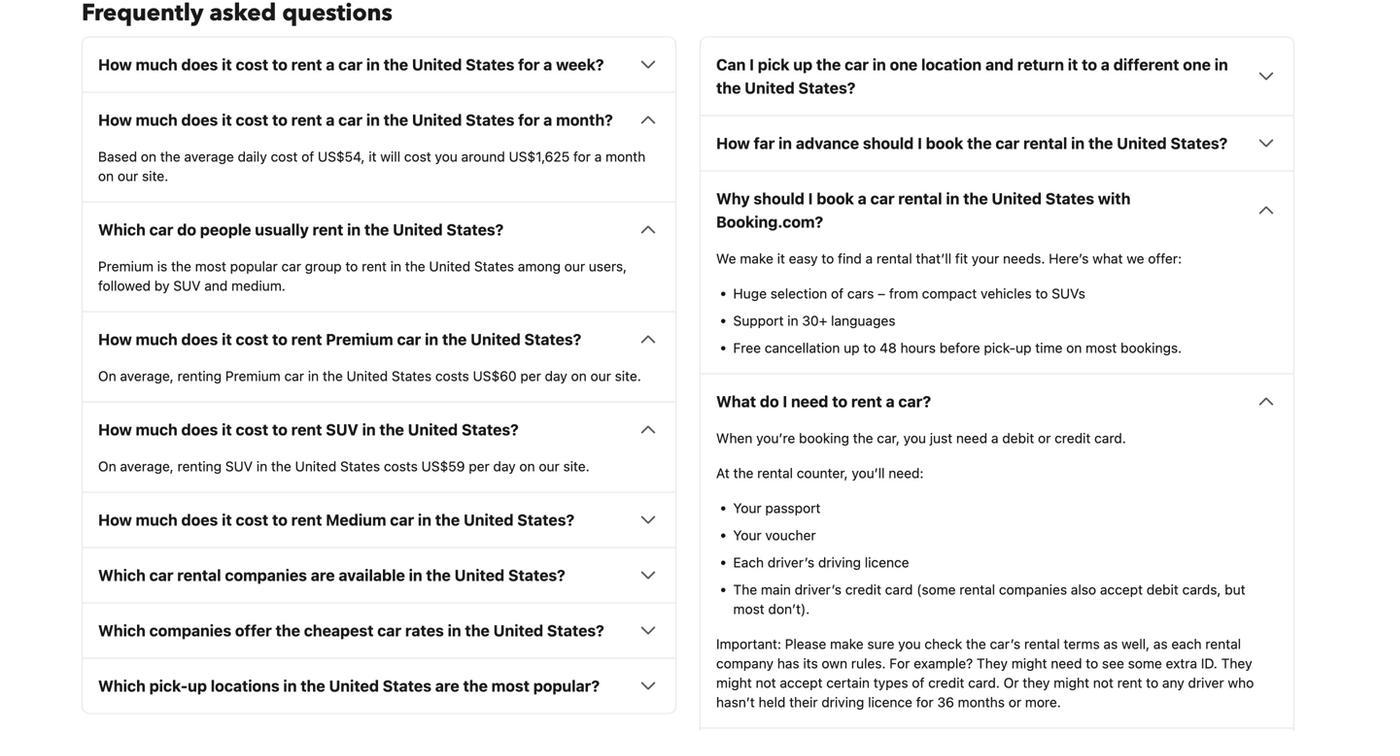 Task type: locate. For each thing, give the bounding box(es) containing it.
as
[[1104, 636, 1118, 652], [1153, 636, 1168, 652]]

1 vertical spatial your
[[733, 528, 762, 544]]

might up more. at the right
[[1054, 675, 1089, 691]]

need down terms
[[1051, 656, 1082, 672]]

and inside premium is the most popular car group to rent in the united states among our users, followed by suv and medium.
[[204, 278, 228, 294]]

2 one from the left
[[1183, 55, 1211, 74]]

you left around
[[435, 148, 458, 165]]

1 vertical spatial pick-
[[149, 677, 188, 696]]

1 vertical spatial debit
[[1147, 582, 1179, 598]]

should right 'advance'
[[863, 134, 914, 152]]

most inside the main driver's credit card (some rental companies also accept debit cards, but most don't).
[[733, 601, 765, 617]]

how for how far in advance should i book the car rental in the united states?
[[716, 134, 750, 152]]

states down 'rates'
[[383, 677, 432, 696]]

1 vertical spatial premium
[[326, 330, 393, 349]]

1 on from the top
[[98, 368, 116, 384]]

does for how much does it cost to rent suv in the united states?
[[181, 421, 218, 439]]

1 vertical spatial do
[[760, 392, 779, 411]]

how for how much does it cost to rent a car in the united states for a month?
[[98, 111, 132, 129]]

2 horizontal spatial need
[[1051, 656, 1082, 672]]

up left locations
[[188, 677, 207, 696]]

the right the pick
[[816, 55, 841, 74]]

cost for how much does it cost to rent premium car in the united states?
[[236, 330, 268, 349]]

1 vertical spatial card.
[[968, 675, 1000, 691]]

3 much from the top
[[136, 330, 178, 349]]

licence down types
[[868, 695, 913, 711]]

of left cars
[[831, 286, 844, 302]]

does for how much does it cost to rent a car in the united states for a month?
[[181, 111, 218, 129]]

a left car?
[[886, 392, 895, 411]]

offer
[[235, 622, 272, 640]]

4 much from the top
[[136, 421, 178, 439]]

up inside the which pick-up locations in the united states are the most popular? 'dropdown button'
[[188, 677, 207, 696]]

rent
[[291, 55, 322, 74], [291, 111, 322, 129], [312, 220, 343, 239], [362, 258, 387, 274], [291, 330, 322, 349], [851, 392, 882, 411], [291, 421, 322, 439], [291, 511, 322, 529], [1117, 675, 1142, 691]]

renting for how much does it cost to rent suv in the united states?
[[177, 459, 222, 475]]

1 horizontal spatial day
[[545, 368, 567, 384]]

0 horizontal spatial of
[[301, 148, 314, 165]]

2 vertical spatial of
[[912, 675, 925, 691]]

most down the
[[733, 601, 765, 617]]

up
[[793, 55, 813, 74], [844, 340, 860, 356], [1016, 340, 1032, 356], [188, 677, 207, 696]]

0 vertical spatial book
[[926, 134, 963, 152]]

3 does from the top
[[181, 330, 218, 349]]

1 vertical spatial site.
[[615, 368, 641, 384]]

premium up on average, renting premium car in the united states costs us$60 per day on our site.
[[326, 330, 393, 349]]

at
[[716, 465, 730, 481]]

by
[[154, 278, 170, 294]]

1 vertical spatial make
[[830, 636, 864, 652]]

for inside how much does it cost to rent a car in the united states for a week? dropdown button
[[518, 55, 540, 74]]

4 which from the top
[[98, 677, 146, 696]]

a left 'month'
[[594, 148, 602, 165]]

much for how much does it cost to rent a car in the united states for a month?
[[136, 111, 178, 129]]

book inside why should i book a car rental in the united states with booking.com?
[[817, 189, 854, 208]]

the
[[733, 582, 757, 598]]

most inside 'dropdown button'
[[491, 677, 530, 696]]

our inside based on the average daily cost of us$54, it will cost you around us$1,625 for a month on our site.
[[118, 168, 138, 184]]

months
[[958, 695, 1005, 711]]

the down how far in advance should i book the car rental in the united states?
[[963, 189, 988, 208]]

2 which from the top
[[98, 566, 146, 585]]

on average, renting premium car in the united states costs us$60 per day on our site.
[[98, 368, 641, 384]]

0 vertical spatial average,
[[120, 368, 174, 384]]

a up find
[[858, 189, 867, 208]]

companies left also
[[999, 582, 1067, 598]]

how much does it cost to rent suv in the united states? button
[[98, 418, 660, 442]]

or
[[1004, 675, 1019, 691]]

how inside dropdown button
[[98, 330, 132, 349]]

how for how much does it cost to rent premium car in the united states?
[[98, 330, 132, 349]]

per right us$60 at the left of page
[[520, 368, 541, 384]]

states left among
[[474, 258, 514, 274]]

for left 36
[[916, 695, 934, 711]]

0 vertical spatial costs
[[435, 368, 469, 384]]

suvs
[[1052, 286, 1086, 302]]

car inside can i pick up the car in one location and return it to a different one in the united states?
[[845, 55, 869, 74]]

2 vertical spatial site.
[[563, 459, 590, 475]]

0 vertical spatial card.
[[1094, 430, 1126, 446]]

i up you're
[[783, 392, 787, 411]]

0 horizontal spatial or
[[1009, 695, 1022, 711]]

1 vertical spatial average,
[[120, 459, 174, 475]]

1 vertical spatial should
[[754, 189, 805, 208]]

their
[[789, 695, 818, 711]]

or down or
[[1009, 695, 1022, 711]]

0 horizontal spatial card.
[[968, 675, 1000, 691]]

card. inside important: please make sure you check the car's rental terms as well, as each rental company has its own rules. for example? they might need to see some extra id. they might not accept certain types of credit card. or they might not rent to any driver who hasn't held their driving licence for 36 months or more.
[[968, 675, 1000, 691]]

5 does from the top
[[181, 511, 218, 529]]

our inside premium is the most popular car group to rent in the united states among our users, followed by suv and medium.
[[564, 258, 585, 274]]

and inside can i pick up the car in one location and return it to a different one in the united states?
[[985, 55, 1014, 74]]

please
[[785, 636, 826, 652]]

group
[[305, 258, 342, 274]]

for inside how much does it cost to rent a car in the united states for a month? dropdown button
[[518, 111, 540, 129]]

0 horizontal spatial accept
[[780, 675, 823, 691]]

1 vertical spatial accept
[[780, 675, 823, 691]]

1 vertical spatial are
[[435, 677, 459, 696]]

0 vertical spatial debit
[[1002, 430, 1034, 446]]

states down how much does it cost to rent premium car in the united states? dropdown button
[[392, 368, 432, 384]]

0 vertical spatial credit
[[1055, 430, 1091, 446]]

the inside important: please make sure you check the car's rental terms as well, as each rental company has its own rules. for example? they might need to see some extra id. they might not accept certain types of credit card. or they might not rent to any driver who hasn't held their driving licence for 36 months or more.
[[966, 636, 986, 652]]

1 horizontal spatial should
[[863, 134, 914, 152]]

do right what
[[760, 392, 779, 411]]

driver's down each driver's driving licence
[[795, 582, 842, 598]]

do left people
[[177, 220, 196, 239]]

2 on from the top
[[98, 459, 116, 475]]

one right the different
[[1183, 55, 1211, 74]]

in inside premium is the most popular car group to rent in the united states among our users, followed by suv and medium.
[[390, 258, 401, 274]]

in
[[366, 55, 380, 74], [873, 55, 886, 74], [1215, 55, 1228, 74], [366, 111, 380, 129], [779, 134, 792, 152], [1071, 134, 1085, 152], [946, 189, 960, 208], [347, 220, 361, 239], [390, 258, 401, 274], [787, 313, 798, 329], [425, 330, 438, 349], [308, 368, 319, 384], [362, 421, 376, 439], [256, 459, 267, 475], [418, 511, 431, 529], [409, 566, 422, 585], [448, 622, 461, 640], [283, 677, 297, 696]]

0 vertical spatial accept
[[1100, 582, 1143, 598]]

1 vertical spatial on
[[98, 459, 116, 475]]

a
[[326, 55, 335, 74], [543, 55, 552, 74], [1101, 55, 1110, 74], [326, 111, 335, 129], [543, 111, 552, 129], [594, 148, 602, 165], [858, 189, 867, 208], [866, 251, 873, 267], [886, 392, 895, 411], [991, 430, 999, 446]]

1 vertical spatial and
[[204, 278, 228, 294]]

does inside dropdown button
[[181, 330, 218, 349]]

that'll
[[916, 251, 952, 267]]

1 which from the top
[[98, 220, 146, 239]]

1 horizontal spatial or
[[1038, 430, 1051, 446]]

support
[[733, 313, 784, 329]]

1 horizontal spatial debit
[[1147, 582, 1179, 598]]

i inside why should i book a car rental in the united states with booking.com?
[[808, 189, 813, 208]]

debit left cards, at right bottom
[[1147, 582, 1179, 598]]

2 vertical spatial need
[[1051, 656, 1082, 672]]

not up held
[[756, 675, 776, 691]]

the left average
[[160, 148, 180, 165]]

us$59
[[421, 459, 465, 475]]

1 vertical spatial per
[[469, 459, 490, 475]]

0 horizontal spatial need
[[791, 392, 828, 411]]

2 as from the left
[[1153, 636, 1168, 652]]

0 horizontal spatial site.
[[142, 168, 168, 184]]

1 average, from the top
[[120, 368, 174, 384]]

0 horizontal spatial do
[[177, 220, 196, 239]]

1 horizontal spatial card.
[[1094, 430, 1126, 446]]

0 vertical spatial are
[[311, 566, 335, 585]]

1 your from the top
[[733, 500, 762, 516]]

which for which pick-up locations in the united states are the most popular?
[[98, 677, 146, 696]]

rent left medium
[[291, 511, 322, 529]]

rent inside premium is the most popular car group to rent in the united states among our users, followed by suv and medium.
[[362, 258, 387, 274]]

to right group
[[345, 258, 358, 274]]

driver's down voucher
[[768, 555, 815, 571]]

suv up on average, renting suv in the united states costs us$59 per day on our site.
[[326, 421, 358, 439]]

0 vertical spatial on
[[98, 368, 116, 384]]

what
[[716, 392, 756, 411]]

you're
[[756, 430, 795, 446]]

1 horizontal spatial as
[[1153, 636, 1168, 652]]

0 horizontal spatial credit
[[845, 582, 881, 598]]

1 horizontal spatial are
[[435, 677, 459, 696]]

on right time
[[1066, 340, 1082, 356]]

your up your voucher
[[733, 500, 762, 516]]

not down see
[[1093, 675, 1114, 691]]

a down what do i need to rent a car? dropdown button
[[991, 430, 999, 446]]

5 much from the top
[[136, 511, 178, 529]]

to down the how much does it cost to rent a car in the united states for a week?
[[272, 111, 288, 129]]

booking.com?
[[716, 213, 823, 231]]

which companies offer the cheapest car rates in the united states?
[[98, 622, 604, 640]]

one
[[890, 55, 918, 74], [1183, 55, 1211, 74]]

are left available
[[311, 566, 335, 585]]

average,
[[120, 368, 174, 384], [120, 459, 174, 475]]

1 vertical spatial driving
[[822, 695, 864, 711]]

for
[[890, 656, 910, 672]]

2 much from the top
[[136, 111, 178, 129]]

30+
[[802, 313, 827, 329]]

cost inside dropdown button
[[236, 330, 268, 349]]

i inside can i pick up the car in one location and return it to a different one in the united states?
[[750, 55, 754, 74]]

on
[[98, 368, 116, 384], [98, 459, 116, 475]]

united inside premium is the most popular car group to rent in the united states among our users, followed by suv and medium.
[[429, 258, 471, 274]]

much inside dropdown button
[[136, 330, 178, 349]]

should up booking.com?
[[754, 189, 805, 208]]

0 horizontal spatial premium
[[98, 258, 154, 274]]

0 horizontal spatial as
[[1104, 636, 1118, 652]]

2 does from the top
[[181, 111, 218, 129]]

to left find
[[822, 251, 834, 267]]

1 horizontal spatial accept
[[1100, 582, 1143, 598]]

accept
[[1100, 582, 1143, 598], [780, 675, 823, 691]]

0 horizontal spatial per
[[469, 459, 490, 475]]

most left popular?
[[491, 677, 530, 696]]

1 horizontal spatial site.
[[563, 459, 590, 475]]

day
[[545, 368, 567, 384], [493, 459, 516, 475]]

most down people
[[195, 258, 226, 274]]

1 vertical spatial costs
[[384, 459, 418, 475]]

might
[[1012, 656, 1047, 672], [716, 675, 752, 691], [1054, 675, 1089, 691]]

rent up on average, renting suv in the united states costs us$59 per day on our site.
[[291, 421, 322, 439]]

to right 'return'
[[1082, 55, 1097, 74]]

0 vertical spatial suv
[[173, 278, 201, 294]]

cost
[[236, 55, 268, 74], [236, 111, 268, 129], [271, 148, 298, 165], [404, 148, 431, 165], [236, 330, 268, 349], [236, 421, 268, 439], [236, 511, 268, 529]]

1 vertical spatial renting
[[177, 459, 222, 475]]

united inside can i pick up the car in one location and return it to a different one in the united states?
[[745, 79, 795, 97]]

which car do people usually rent in the united states? button
[[98, 218, 660, 241]]

need
[[791, 392, 828, 411], [956, 430, 988, 446], [1051, 656, 1082, 672]]

companies up offer
[[225, 566, 307, 585]]

our
[[118, 168, 138, 184], [564, 258, 585, 274], [590, 368, 611, 384], [539, 459, 560, 475]]

your voucher
[[733, 528, 816, 544]]

the up with
[[1088, 134, 1113, 152]]

2 they from the left
[[1221, 656, 1252, 672]]

2 vertical spatial you
[[898, 636, 921, 652]]

you up for at bottom
[[898, 636, 921, 652]]

car,
[[877, 430, 900, 446]]

driver's inside the main driver's credit card (some rental companies also accept debit cards, but most don't).
[[795, 582, 842, 598]]

pick- right the before
[[984, 340, 1016, 356]]

–
[[878, 286, 886, 302]]

which pick-up locations in the united states are the most popular? button
[[98, 675, 660, 698]]

1 does from the top
[[181, 55, 218, 74]]

pick
[[758, 55, 790, 74]]

what do i need to rent a car? button
[[716, 390, 1278, 413]]

on down based at the top left
[[98, 168, 114, 184]]

credit left card
[[845, 582, 881, 598]]

0 horizontal spatial book
[[817, 189, 854, 208]]

accept inside the main driver's credit card (some rental companies also accept debit cards, but most don't).
[[1100, 582, 1143, 598]]

a left the different
[[1101, 55, 1110, 74]]

the inside why should i book a car rental in the united states with booking.com?
[[963, 189, 988, 208]]

for inside important: please make sure you check the car's rental terms as well, as each rental company has its own rules. for example? they might need to see some extra id. they might not accept certain types of credit card. or they might not rent to any driver who hasn't held their driving licence for 36 months or more.
[[916, 695, 934, 711]]

0 horizontal spatial day
[[493, 459, 516, 475]]

most inside premium is the most popular car group to rent in the united states among our users, followed by suv and medium.
[[195, 258, 226, 274]]

companies
[[225, 566, 307, 585], [999, 582, 1067, 598], [149, 622, 231, 640]]

for left week?
[[518, 55, 540, 74]]

1 horizontal spatial they
[[1221, 656, 1252, 672]]

car inside why should i book a car rental in the united states with booking.com?
[[870, 189, 895, 208]]

accept right also
[[1100, 582, 1143, 598]]

2 your from the top
[[733, 528, 762, 544]]

2 average, from the top
[[120, 459, 174, 475]]

need right just
[[956, 430, 988, 446]]

1 horizontal spatial pick-
[[984, 340, 1016, 356]]

up right the pick
[[793, 55, 813, 74]]

up inside can i pick up the car in one location and return it to a different one in the united states?
[[793, 55, 813, 74]]

0 horizontal spatial might
[[716, 675, 752, 691]]

what do i need to rent a car?
[[716, 392, 931, 411]]

costs
[[435, 368, 469, 384], [384, 459, 418, 475]]

0 vertical spatial make
[[740, 251, 774, 267]]

licence
[[865, 555, 909, 571], [868, 695, 913, 711]]

your
[[972, 251, 999, 267]]

cost for how much does it cost to rent a car in the united states for a week?
[[236, 55, 268, 74]]

of inside important: please make sure you check the car's rental terms as well, as each rental company has its own rules. for example? they might need to see some extra id. they might not accept certain types of credit card. or they might not rent to any driver who hasn't held their driving licence for 36 months or more.
[[912, 675, 925, 691]]

the left car's
[[966, 636, 986, 652]]

0 horizontal spatial one
[[890, 55, 918, 74]]

0 vertical spatial of
[[301, 148, 314, 165]]

do inside which car do people usually rent in the united states? dropdown button
[[177, 220, 196, 239]]

or
[[1038, 430, 1051, 446], [1009, 695, 1022, 711]]

how far in advance should i book the car rental in the united states? button
[[716, 131, 1278, 155]]

are inside 'dropdown button'
[[435, 677, 459, 696]]

1 vertical spatial or
[[1009, 695, 1022, 711]]

your
[[733, 500, 762, 516], [733, 528, 762, 544]]

on for how much does it cost to rent premium car in the united states?
[[98, 368, 116, 384]]

1 vertical spatial driver's
[[795, 582, 842, 598]]

companies inside which companies offer the cheapest car rates in the united states? dropdown button
[[149, 622, 231, 640]]

2 horizontal spatial credit
[[1055, 430, 1091, 446]]

on right based at the top left
[[141, 148, 157, 165]]

1 renting from the top
[[177, 368, 222, 384]]

hasn't
[[716, 695, 755, 711]]

1 horizontal spatial do
[[760, 392, 779, 411]]

does for how much does it cost to rent a car in the united states for a week?
[[181, 55, 218, 74]]

they up who
[[1221, 656, 1252, 672]]

1 vertical spatial need
[[956, 430, 988, 446]]

1 horizontal spatial per
[[520, 368, 541, 384]]

the
[[384, 55, 408, 74], [816, 55, 841, 74], [716, 79, 741, 97], [384, 111, 408, 129], [967, 134, 992, 152], [1088, 134, 1113, 152], [160, 148, 180, 165], [963, 189, 988, 208], [364, 220, 389, 239], [171, 258, 191, 274], [405, 258, 425, 274], [442, 330, 467, 349], [323, 368, 343, 384], [379, 421, 404, 439], [853, 430, 873, 446], [271, 459, 291, 475], [733, 465, 754, 481], [435, 511, 460, 529], [426, 566, 451, 585], [276, 622, 300, 640], [465, 622, 490, 640], [966, 636, 986, 652], [301, 677, 325, 696], [463, 677, 488, 696]]

1 horizontal spatial of
[[831, 286, 844, 302]]

0 vertical spatial your
[[733, 500, 762, 516]]

1 horizontal spatial make
[[830, 636, 864, 652]]

2 vertical spatial premium
[[225, 368, 281, 384]]

2 renting from the top
[[177, 459, 222, 475]]

1 horizontal spatial and
[[985, 55, 1014, 74]]

rent down which car do people usually rent in the united states? dropdown button
[[362, 258, 387, 274]]

costs left us$60 at the left of page
[[435, 368, 469, 384]]

average, for how much does it cost to rent suv in the united states?
[[120, 459, 174, 475]]

3 which from the top
[[98, 622, 146, 640]]

how for how much does it cost to rent suv in the united states?
[[98, 421, 132, 439]]

companies inside the which car rental companies are available in the united states? dropdown button
[[225, 566, 307, 585]]

premium up followed
[[98, 258, 154, 274]]

when
[[716, 430, 753, 446]]

rental inside the main driver's credit card (some rental companies also accept debit cards, but most don't).
[[960, 582, 995, 598]]

a right find
[[866, 251, 873, 267]]

should inside why should i book a car rental in the united states with booking.com?
[[754, 189, 805, 208]]

states left week?
[[466, 55, 515, 74]]

as up see
[[1104, 636, 1118, 652]]

should
[[863, 134, 914, 152], [754, 189, 805, 208]]

renting
[[177, 368, 222, 384], [177, 459, 222, 475]]

you inside based on the average daily cost of us$54, it will cost you around us$1,625 for a month on our site.
[[435, 148, 458, 165]]

vehicles
[[981, 286, 1032, 302]]

1 much from the top
[[136, 55, 178, 74]]

us$60
[[473, 368, 517, 384]]

around
[[461, 148, 505, 165]]

in inside why should i book a car rental in the united states with booking.com?
[[946, 189, 960, 208]]

book up why should i book a car rental in the united states with booking.com?
[[926, 134, 963, 152]]

to inside premium is the most popular car group to rent in the united states among our users, followed by suv and medium.
[[345, 258, 358, 274]]

suv
[[173, 278, 201, 294], [326, 421, 358, 439], [225, 459, 253, 475]]

rent up on average, renting premium car in the united states costs us$60 per day on our site.
[[291, 330, 322, 349]]

does
[[181, 55, 218, 74], [181, 111, 218, 129], [181, 330, 218, 349], [181, 421, 218, 439], [181, 511, 218, 529]]

most
[[195, 258, 226, 274], [1086, 340, 1117, 356], [733, 601, 765, 617], [491, 677, 530, 696]]

0 vertical spatial and
[[985, 55, 1014, 74]]

car's
[[990, 636, 1021, 652]]

costs left us$59
[[384, 459, 418, 475]]

card
[[885, 582, 913, 598]]

might up hasn't
[[716, 675, 752, 691]]

important: please make sure you check the car's rental terms as well, as each rental company has its own rules. for example? they might need to see some extra id. they might not accept certain types of credit card. or they might not rent to any driver who hasn't held their driving licence for 36 months or more.
[[716, 636, 1254, 711]]

1 not from the left
[[756, 675, 776, 691]]

you'll
[[852, 465, 885, 481]]

which inside 'dropdown button'
[[98, 677, 146, 696]]

premium
[[98, 258, 154, 274], [326, 330, 393, 349], [225, 368, 281, 384]]

states inside premium is the most popular car group to rent in the united states among our users, followed by suv and medium.
[[474, 258, 514, 274]]

accept inside important: please make sure you check the car's rental terms as well, as each rental company has its own rules. for example? they might need to see some extra id. they might not accept certain types of credit card. or they might not rent to any driver who hasn't held their driving licence for 36 months or more.
[[780, 675, 823, 691]]

i right can
[[750, 55, 754, 74]]

1 horizontal spatial not
[[1093, 675, 1114, 691]]

0 vertical spatial do
[[177, 220, 196, 239]]

how much does it cost to rent premium car in the united states? button
[[98, 328, 660, 351]]

2 vertical spatial credit
[[928, 675, 964, 691]]

48
[[880, 340, 897, 356]]

before
[[940, 340, 980, 356]]

1 vertical spatial suv
[[326, 421, 358, 439]]

united
[[412, 55, 462, 74], [745, 79, 795, 97], [412, 111, 462, 129], [1117, 134, 1167, 152], [992, 189, 1042, 208], [393, 220, 443, 239], [429, 258, 471, 274], [471, 330, 521, 349], [347, 368, 388, 384], [408, 421, 458, 439], [295, 459, 337, 475], [464, 511, 514, 529], [455, 566, 505, 585], [493, 622, 543, 640], [329, 677, 379, 696]]

make up own
[[830, 636, 864, 652]]

0 vertical spatial site.
[[142, 168, 168, 184]]

licence up card
[[865, 555, 909, 571]]

0 horizontal spatial they
[[977, 656, 1008, 672]]

0 horizontal spatial not
[[756, 675, 776, 691]]

check
[[925, 636, 962, 652]]

how much does it cost to rent suv in the united states?
[[98, 421, 519, 439]]

1 vertical spatial book
[[817, 189, 854, 208]]

id.
[[1201, 656, 1218, 672]]

4 does from the top
[[181, 421, 218, 439]]

premium inside premium is the most popular car group to rent in the united states among our users, followed by suv and medium.
[[98, 258, 154, 274]]

your up each
[[733, 528, 762, 544]]

in inside dropdown button
[[425, 330, 438, 349]]

the right offer
[[276, 622, 300, 640]]

day right us$60 at the left of page
[[545, 368, 567, 384]]

1 horizontal spatial one
[[1183, 55, 1211, 74]]

up down "languages" in the right top of the page
[[844, 340, 860, 356]]

with
[[1098, 189, 1131, 208]]

see
[[1102, 656, 1124, 672]]

1 horizontal spatial credit
[[928, 675, 964, 691]]

pick- left locations
[[149, 677, 188, 696]]

suv down the how much does it cost to rent suv in the united states?
[[225, 459, 253, 475]]

who
[[1228, 675, 1254, 691]]

a up how much does it cost to rent a car in the united states for a month?
[[326, 55, 335, 74]]

1 one from the left
[[890, 55, 918, 74]]

which car rental companies are available in the united states? button
[[98, 564, 660, 587]]

united inside 'dropdown button'
[[329, 677, 379, 696]]

need up booking
[[791, 392, 828, 411]]

which for which car rental companies are available in the united states?
[[98, 566, 146, 585]]

easy
[[789, 251, 818, 267]]

terms
[[1064, 636, 1100, 652]]

for
[[518, 55, 540, 74], [518, 111, 540, 129], [573, 148, 591, 165], [916, 695, 934, 711]]

suv inside dropdown button
[[326, 421, 358, 439]]

you left just
[[904, 430, 926, 446]]

states inside why should i book a car rental in the united states with booking.com?
[[1046, 189, 1094, 208]]

1 vertical spatial credit
[[845, 582, 881, 598]]

1 vertical spatial licence
[[868, 695, 913, 711]]

2 horizontal spatial premium
[[326, 330, 393, 349]]

states inside 'dropdown button'
[[383, 677, 432, 696]]

here's
[[1049, 251, 1089, 267]]

rent inside important: please make sure you check the car's rental terms as well, as each rental company has its own rules. for example? they might need to see some extra id. they might not accept certain types of credit card. or they might not rent to any driver who hasn't held their driving licence for 36 months or more.
[[1117, 675, 1142, 691]]



Task type: describe. For each thing, give the bounding box(es) containing it.
cancellation
[[765, 340, 840, 356]]

month
[[606, 148, 646, 165]]

the left popular?
[[463, 677, 488, 696]]

how much does it cost to rent a car in the united states for a month? button
[[98, 108, 660, 131]]

states up around
[[466, 111, 515, 129]]

we
[[1127, 251, 1144, 267]]

1 horizontal spatial need
[[956, 430, 988, 446]]

rent up group
[[312, 220, 343, 239]]

a up us$54,
[[326, 111, 335, 129]]

locations
[[211, 677, 280, 696]]

premium is the most popular car group to rent in the united states among our users, followed by suv and medium.
[[98, 258, 627, 294]]

cost for how much does it cost to rent suv in the united states?
[[236, 421, 268, 439]]

2 not from the left
[[1093, 675, 1114, 691]]

time
[[1035, 340, 1063, 356]]

0 vertical spatial driver's
[[768, 555, 815, 571]]

1 horizontal spatial premium
[[225, 368, 281, 384]]

company
[[716, 656, 774, 672]]

to up how much does it cost to rent a car in the united states for a month?
[[272, 55, 288, 74]]

debit inside the main driver's credit card (some rental companies also accept debit cards, but most don't).
[[1147, 582, 1179, 598]]

which car rental companies are available in the united states?
[[98, 566, 565, 585]]

which for which companies offer the cheapest car rates in the united states?
[[98, 622, 146, 640]]

on right us$60 at the left of page
[[571, 368, 587, 384]]

much for how much does it cost to rent a car in the united states for a week?
[[136, 55, 178, 74]]

medium.
[[231, 278, 286, 294]]

of inside based on the average daily cost of us$54, it will cost you around us$1,625 for a month on our site.
[[301, 148, 314, 165]]

united inside dropdown button
[[471, 330, 521, 349]]

i up why should i book a car rental in the united states with booking.com?
[[918, 134, 922, 152]]

has
[[777, 656, 800, 672]]

medium
[[326, 511, 386, 529]]

support in 30+ languages
[[733, 313, 896, 329]]

users,
[[589, 258, 627, 274]]

united inside why should i book a car rental in the united states with booking.com?
[[992, 189, 1042, 208]]

make inside important: please make sure you check the car's rental terms as well, as each rental company has its own rules. for example? they might need to see some extra id. they might not accept certain types of credit card. or they might not rent to any driver who hasn't held their driving licence for 36 months or more.
[[830, 636, 864, 652]]

credit inside the main driver's credit card (some rental companies also accept debit cards, but most don't).
[[845, 582, 881, 598]]

what
[[1093, 251, 1123, 267]]

any
[[1162, 675, 1184, 691]]

on average, renting suv in the united states costs us$59 per day on our site.
[[98, 459, 590, 475]]

own
[[822, 656, 848, 672]]

compact
[[922, 286, 977, 302]]

0 vertical spatial driving
[[818, 555, 861, 571]]

the right at
[[733, 465, 754, 481]]

which companies offer the cheapest car rates in the united states? button
[[98, 619, 660, 643]]

why should i book a car rental in the united states with booking.com? button
[[716, 187, 1278, 234]]

types
[[874, 675, 908, 691]]

among
[[518, 258, 561, 274]]

are inside dropdown button
[[311, 566, 335, 585]]

licence inside important: please make sure you check the car's rental terms as well, as each rental company has its own rules. for example? they might need to see some extra id. they might not accept certain types of credit card. or they might not rent to any driver who hasn't held their driving licence for 36 months or more.
[[868, 695, 913, 711]]

main
[[761, 582, 791, 598]]

is
[[157, 258, 167, 274]]

people
[[200, 220, 251, 239]]

the up the will
[[384, 111, 408, 129]]

suv inside premium is the most popular car group to rent in the united states among our users, followed by suv and medium.
[[173, 278, 201, 294]]

when you're booking the car, you just need a debit or credit card.
[[716, 430, 1126, 446]]

find
[[838, 251, 862, 267]]

more.
[[1025, 695, 1061, 711]]

a inside why should i book a car rental in the united states with booking.com?
[[858, 189, 867, 208]]

pick- inside 'dropdown button'
[[149, 677, 188, 696]]

how much does it cost to rent a car in the united states for a month?
[[98, 111, 613, 129]]

1 vertical spatial day
[[493, 459, 516, 475]]

credit inside important: please make sure you check the car's rental terms as well, as each rental company has its own rules. for example? they might need to see some extra id. they might not accept certain types of credit card. or they might not rent to any driver who hasn't held their driving licence for 36 months or more.
[[928, 675, 964, 691]]

week?
[[556, 55, 604, 74]]

1 vertical spatial you
[[904, 430, 926, 446]]

usually
[[255, 220, 309, 239]]

will
[[380, 148, 400, 165]]

0 vertical spatial or
[[1038, 430, 1051, 446]]

each
[[733, 555, 764, 571]]

location
[[921, 55, 982, 74]]

the inside based on the average daily cost of us$54, it will cost you around us$1,625 for a month on our site.
[[160, 148, 180, 165]]

the up 'rates'
[[426, 566, 451, 585]]

does for how much does it cost to rent premium car in the united states?
[[181, 330, 218, 349]]

driving inside important: please make sure you check the car's rental terms as well, as each rental company has its own rules. for example? they might need to see some extra id. they might not accept certain types of credit card. or they might not rent to any driver who hasn't held their driving licence for 36 months or more.
[[822, 695, 864, 711]]

cost for how much does it cost to rent medium car in the united states?
[[236, 511, 268, 529]]

in inside 'dropdown button'
[[283, 677, 297, 696]]

the down "how much does it cost to rent premium car in the united states?"
[[323, 368, 343, 384]]

us$1,625
[[509, 148, 570, 165]]

1 horizontal spatial costs
[[435, 368, 469, 384]]

the right the "is"
[[171, 258, 191, 274]]

the down can
[[716, 79, 741, 97]]

up left time
[[1016, 340, 1032, 356]]

your for your passport
[[733, 500, 762, 516]]

your for your voucher
[[733, 528, 762, 544]]

rent up how much does it cost to rent a car in the united states for a month?
[[291, 55, 322, 74]]

different
[[1114, 55, 1179, 74]]

rental inside why should i book a car rental in the united states with booking.com?
[[898, 189, 942, 208]]

0 vertical spatial pick-
[[984, 340, 1016, 356]]

much for how much does it cost to rent suv in the united states?
[[136, 421, 178, 439]]

rent up car,
[[851, 392, 882, 411]]

1 horizontal spatial might
[[1012, 656, 1047, 672]]

also
[[1071, 582, 1096, 598]]

(some
[[917, 582, 956, 598]]

huge
[[733, 286, 767, 302]]

the down can i pick up the car in one location and return it to a different one in the united states?
[[967, 134, 992, 152]]

how much does it cost to rent a car in the united states for a week? button
[[98, 53, 660, 76]]

most left bookings.
[[1086, 340, 1117, 356]]

do inside what do i need to rent a car? dropdown button
[[760, 392, 779, 411]]

the up how much does it cost to rent a car in the united states for a month? dropdown button
[[384, 55, 408, 74]]

need inside important: please make sure you check the car's rental terms as well, as each rental company has its own rules. for example? they might need to see some extra id. they might not accept certain types of credit card. or they might not rent to any driver who hasn't held their driving licence for 36 months or more.
[[1051, 656, 1082, 672]]

car inside premium is the most popular car group to rent in the united states among our users, followed by suv and medium.
[[281, 258, 301, 274]]

36
[[937, 695, 954, 711]]

car?
[[898, 392, 931, 411]]

2 horizontal spatial might
[[1054, 675, 1089, 691]]

you inside important: please make sure you check the car's rental terms as well, as each rental company has its own rules. for example? they might need to see some extra id. they might not accept certain types of credit card. or they might not rent to any driver who hasn't held their driving licence for 36 months or more.
[[898, 636, 921, 652]]

far
[[754, 134, 775, 152]]

a inside based on the average daily cost of us$54, it will cost you around us$1,625 for a month on our site.
[[594, 148, 602, 165]]

which for which car do people usually rent in the united states?
[[98, 220, 146, 239]]

we
[[716, 251, 736, 267]]

0 vertical spatial licence
[[865, 555, 909, 571]]

can
[[716, 55, 746, 74]]

needs.
[[1003, 251, 1045, 267]]

states down how much does it cost to rent suv in the united states? dropdown button
[[340, 459, 380, 475]]

rent inside dropdown button
[[291, 330, 322, 349]]

to down some on the bottom of the page
[[1146, 675, 1159, 691]]

why should i book a car rental in the united states with booking.com?
[[716, 189, 1131, 231]]

to inside dropdown button
[[272, 330, 288, 349]]

1 they from the left
[[977, 656, 1008, 672]]

on for how much does it cost to rent suv in the united states?
[[98, 459, 116, 475]]

its
[[803, 656, 818, 672]]

some
[[1128, 656, 1162, 672]]

how for how much does it cost to rent medium car in the united states?
[[98, 511, 132, 529]]

languages
[[831, 313, 896, 329]]

0 horizontal spatial costs
[[384, 459, 418, 475]]

renting for how much does it cost to rent premium car in the united states?
[[177, 368, 222, 384]]

but
[[1225, 582, 1246, 598]]

how for how much does it cost to rent a car in the united states for a week?
[[98, 55, 132, 74]]

extra
[[1166, 656, 1197, 672]]

for inside based on the average daily cost of us$54, it will cost you around us$1,625 for a month on our site.
[[573, 148, 591, 165]]

need inside dropdown button
[[791, 392, 828, 411]]

on right us$59
[[519, 459, 535, 475]]

much for how much does it cost to rent premium car in the united states?
[[136, 330, 178, 349]]

the inside dropdown button
[[442, 330, 467, 349]]

a left month?
[[543, 111, 552, 129]]

0 horizontal spatial make
[[740, 251, 774, 267]]

does for how much does it cost to rent medium car in the united states?
[[181, 511, 218, 529]]

the right 'rates'
[[465, 622, 490, 640]]

states? inside dropdown button
[[524, 330, 581, 349]]

it inside can i pick up the car in one location and return it to a different one in the united states?
[[1068, 55, 1078, 74]]

which pick-up locations in the united states are the most popular?
[[98, 677, 600, 696]]

popular
[[230, 258, 278, 274]]

to up on average, renting suv in the united states costs us$59 per day on our site.
[[272, 421, 288, 439]]

the up premium is the most popular car group to rent in the united states among our users, followed by suv and medium. at the top left of the page
[[364, 220, 389, 239]]

the left car,
[[853, 430, 873, 446]]

how much does it cost to rent a car in the united states for a week?
[[98, 55, 604, 74]]

to left see
[[1086, 656, 1098, 672]]

0 vertical spatial should
[[863, 134, 914, 152]]

average, for how much does it cost to rent premium car in the united states?
[[120, 368, 174, 384]]

the down cheapest
[[301, 677, 325, 696]]

much for how much does it cost to rent medium car in the united states?
[[136, 511, 178, 529]]

site. inside based on the average daily cost of us$54, it will cost you around us$1,625 for a month on our site.
[[142, 168, 168, 184]]

2 horizontal spatial site.
[[615, 368, 641, 384]]

fit
[[955, 251, 968, 267]]

a inside can i pick up the car in one location and return it to a different one in the united states?
[[1101, 55, 1110, 74]]

the down us$59
[[435, 511, 460, 529]]

followed
[[98, 278, 151, 294]]

your passport
[[733, 500, 821, 516]]

it inside dropdown button
[[222, 330, 232, 349]]

or inside important: please make sure you check the car's rental terms as well, as each rental company has its own rules. for example? they might need to see some extra id. they might not accept certain types of credit card. or they might not rent to any driver who hasn't held their driving licence for 36 months or more.
[[1009, 695, 1022, 711]]

rates
[[405, 622, 444, 640]]

1 as from the left
[[1104, 636, 1118, 652]]

companies inside the main driver's credit card (some rental companies also accept debit cards, but most don't).
[[999, 582, 1067, 598]]

1 horizontal spatial suv
[[225, 459, 253, 475]]

rent up us$54,
[[291, 111, 322, 129]]

the down which car do people usually rent in the united states? dropdown button
[[405, 258, 425, 274]]

how much does it cost to rent medium car in the united states? button
[[98, 509, 660, 532]]

cheapest
[[304, 622, 374, 640]]

how much does it cost to rent premium car in the united states?
[[98, 330, 581, 349]]

example?
[[914, 656, 973, 672]]

1 vertical spatial of
[[831, 286, 844, 302]]

premium inside dropdown button
[[326, 330, 393, 349]]

to inside can i pick up the car in one location and return it to a different one in the united states?
[[1082, 55, 1097, 74]]

to left the 48
[[863, 340, 876, 356]]

can i pick up the car in one location and return it to a different one in the united states? button
[[716, 53, 1278, 99]]

0 vertical spatial day
[[545, 368, 567, 384]]

return
[[1017, 55, 1064, 74]]

it inside based on the average daily cost of us$54, it will cost you around us$1,625 for a month on our site.
[[369, 148, 377, 165]]

counter,
[[797, 465, 848, 481]]

well,
[[1122, 636, 1150, 652]]

the down on average, renting premium car in the united states costs us$60 per day on our site.
[[379, 421, 404, 439]]

car inside dropdown button
[[397, 330, 421, 349]]

to up which car rental companies are available in the united states?
[[272, 511, 288, 529]]

a left week?
[[543, 55, 552, 74]]

to left suvs
[[1035, 286, 1048, 302]]

rules.
[[851, 656, 886, 672]]

cost for how much does it cost to rent a car in the united states for a month?
[[236, 111, 268, 129]]

average
[[184, 148, 234, 165]]

us$54,
[[318, 148, 365, 165]]

0 vertical spatial per
[[520, 368, 541, 384]]

hours
[[900, 340, 936, 356]]

states? inside can i pick up the car in one location and return it to a different one in the united states?
[[798, 79, 856, 97]]

0 horizontal spatial debit
[[1002, 430, 1034, 446]]

to up booking
[[832, 392, 848, 411]]

the down the how much does it cost to rent suv in the united states?
[[271, 459, 291, 475]]



Task type: vqa. For each thing, say whether or not it's contained in the screenshot.
The Offering at the top
no



